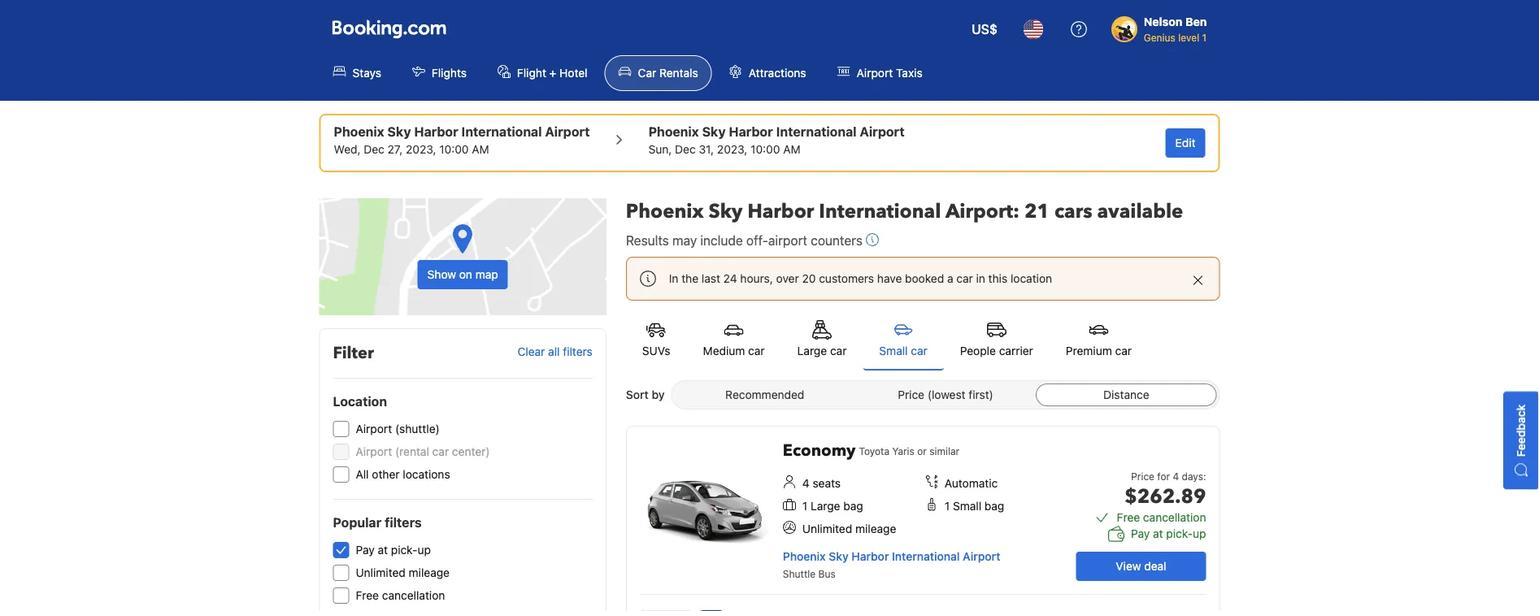 Task type: describe. For each thing, give the bounding box(es) containing it.
car rentals link
[[605, 55, 712, 91]]

free inside product card group
[[1117, 511, 1140, 524]]

sort by
[[626, 388, 665, 402]]

0 horizontal spatial pay at pick-up
[[356, 544, 431, 557]]

car up locations
[[432, 445, 449, 459]]

(shuttle)
[[395, 422, 440, 436]]

international inside phoenix sky harbor international airport shuttle bus
[[892, 550, 960, 563]]

recommended
[[725, 388, 804, 402]]

large inside "button"
[[797, 344, 827, 358]]

popular filters
[[333, 515, 422, 531]]

shuttle
[[783, 568, 816, 580]]

medium car button
[[687, 311, 781, 369]]

phoenix for phoenix sky harbor international airport sun, dec 31, 2023, 10:00 am
[[648, 124, 699, 139]]

search summary element
[[319, 114, 1220, 172]]

1 vertical spatial mileage
[[409, 566, 450, 580]]

24
[[723, 272, 737, 285]]

pick-up date element
[[334, 141, 590, 158]]

airport taxis link
[[823, 55, 936, 91]]

harbor for phoenix sky harbor international airport wed, dec 27, 2023, 10:00 am
[[414, 124, 458, 139]]

clear all filters button
[[518, 345, 593, 359]]

am for phoenix sky harbor international airport sun, dec 31, 2023, 10:00 am
[[783, 143, 801, 156]]

taxis
[[896, 66, 923, 80]]

sky for phoenix sky harbor international airport: 21 cars available
[[709, 198, 743, 225]]

flights
[[432, 66, 467, 80]]

edit
[[1175, 136, 1196, 150]]

31,
[[699, 143, 714, 156]]

sun,
[[648, 143, 672, 156]]

economy toyota yaris or similar
[[783, 440, 960, 462]]

carrier
[[999, 344, 1033, 358]]

1 for 1 large bag
[[802, 500, 808, 513]]

or
[[917, 446, 927, 457]]

view deal button
[[1076, 552, 1206, 581]]

10:00 for phoenix sky harbor international airport sun, dec 31, 2023, 10:00 am
[[751, 143, 780, 156]]

drop-off location element
[[648, 122, 905, 141]]

at inside product card group
[[1153, 527, 1163, 541]]

this
[[988, 272, 1008, 285]]

similar
[[930, 446, 960, 457]]

deal
[[1144, 560, 1166, 573]]

people
[[960, 344, 996, 358]]

distance
[[1103, 388, 1149, 402]]

car rentals
[[638, 66, 698, 80]]

large car button
[[781, 311, 863, 369]]

drop-off date element
[[648, 141, 905, 158]]

nelson ben genius level 1
[[1144, 15, 1207, 43]]

suvs button
[[626, 311, 687, 369]]

premium car
[[1066, 344, 1132, 358]]

off-
[[746, 233, 768, 248]]

medium car
[[703, 344, 765, 358]]

attractions
[[749, 66, 806, 80]]

airport down location
[[356, 422, 392, 436]]

airport taxis
[[857, 66, 923, 80]]

suvs
[[642, 344, 670, 358]]

popular
[[333, 515, 382, 531]]

have
[[877, 272, 902, 285]]

(lowest
[[928, 388, 966, 402]]

results may include off-airport counters
[[626, 233, 863, 248]]

over
[[776, 272, 799, 285]]

phoenix sky harbor international airport: 21 cars available
[[626, 198, 1183, 225]]

people carrier button
[[944, 311, 1050, 369]]

yaris
[[892, 446, 915, 457]]

skip to main content element
[[0, 0, 1539, 101]]

all other locations
[[356, 468, 450, 481]]

1 vertical spatial pay
[[356, 544, 375, 557]]

phoenix sky harbor international airport button
[[783, 550, 1000, 564]]

2 phoenix sky harbor international airport group from the left
[[648, 122, 905, 158]]

0 horizontal spatial filters
[[385, 515, 422, 531]]

10:00 for phoenix sky harbor international airport wed, dec 27, 2023, 10:00 am
[[439, 143, 469, 156]]

pay at pick-up inside product card group
[[1131, 527, 1206, 541]]

filter
[[333, 342, 374, 365]]

sort
[[626, 388, 649, 402]]

premium
[[1066, 344, 1112, 358]]

dec for phoenix sky harbor international airport sun, dec 31, 2023, 10:00 am
[[675, 143, 696, 156]]

+
[[549, 66, 556, 80]]

price for price (lowest first)
[[898, 388, 924, 402]]

dec for phoenix sky harbor international airport wed, dec 27, 2023, 10:00 am
[[364, 143, 384, 156]]

cancellation inside product card group
[[1143, 511, 1206, 524]]

feedback
[[1514, 405, 1528, 457]]

by
[[652, 388, 665, 402]]

1 large bag
[[802, 500, 863, 513]]

0 horizontal spatial at
[[378, 544, 388, 557]]

edit button
[[1166, 128, 1205, 158]]

phoenix for phoenix sky harbor international airport: 21 cars available
[[626, 198, 704, 225]]

rentals
[[659, 66, 698, 80]]

international for available
[[819, 198, 941, 225]]

view
[[1116, 560, 1141, 573]]

0 horizontal spatial cancellation
[[382, 589, 445, 602]]

airport inside phoenix sky harbor international airport wed, dec 27, 2023, 10:00 am
[[545, 124, 590, 139]]

sky for phoenix sky harbor international airport shuttle bus
[[829, 550, 849, 563]]

unlimited inside product card group
[[802, 522, 852, 536]]

customers
[[819, 272, 874, 285]]

economy
[[783, 440, 856, 462]]

4 inside price for 4 days: $262.89
[[1173, 471, 1179, 482]]

1 small bag
[[945, 500, 1004, 513]]

flight
[[517, 66, 546, 80]]

clear all filters
[[518, 345, 593, 359]]

pick-up location element
[[334, 122, 590, 141]]

flights link
[[398, 55, 480, 91]]

product card group
[[626, 426, 1220, 611]]

price for price for 4 days: $262.89
[[1131, 471, 1155, 482]]

include
[[700, 233, 743, 248]]

toyota
[[859, 446, 890, 457]]

large car
[[797, 344, 847, 358]]



Task type: vqa. For each thing, say whether or not it's contained in the screenshot.
the map
yes



Task type: locate. For each thing, give the bounding box(es) containing it.
sky up the bus
[[829, 550, 849, 563]]

unlimited mileage down 1 large bag
[[802, 522, 896, 536]]

car for medium car
[[748, 344, 765, 358]]

at down the popular filters
[[378, 544, 388, 557]]

stays link
[[319, 55, 395, 91]]

1 vertical spatial at
[[378, 544, 388, 557]]

ben
[[1185, 15, 1207, 28]]

2 horizontal spatial 1
[[1202, 32, 1207, 43]]

international inside phoenix sky harbor international airport sun, dec 31, 2023, 10:00 am
[[776, 124, 857, 139]]

0 horizontal spatial 2023,
[[406, 143, 436, 156]]

international down '1 small bag' at the bottom of page
[[892, 550, 960, 563]]

1 vertical spatial small
[[953, 500, 981, 513]]

1 horizontal spatial phoenix sky harbor international airport group
[[648, 122, 905, 158]]

2 2023, from the left
[[717, 143, 747, 156]]

attractions link
[[715, 55, 820, 91]]

free
[[1117, 511, 1140, 524], [356, 589, 379, 602]]

0 horizontal spatial pay
[[356, 544, 375, 557]]

international for 31,
[[776, 124, 857, 139]]

airport up all
[[356, 445, 392, 459]]

car left small car
[[830, 344, 847, 358]]

nelson
[[1144, 15, 1183, 28]]

1 horizontal spatial 10:00
[[751, 143, 780, 156]]

unlimited down the popular filters
[[356, 566, 406, 580]]

show on map
[[427, 268, 498, 281]]

large up recommended
[[797, 344, 827, 358]]

center)
[[452, 445, 490, 459]]

up inside product card group
[[1193, 527, 1206, 541]]

show
[[427, 268, 456, 281]]

1 bag from the left
[[843, 500, 863, 513]]

for
[[1157, 471, 1170, 482]]

car for large car
[[830, 344, 847, 358]]

price (lowest first)
[[898, 388, 993, 402]]

1 phoenix sky harbor international airport group from the left
[[334, 122, 590, 158]]

the
[[682, 272, 699, 285]]

0 vertical spatial at
[[1153, 527, 1163, 541]]

1 vertical spatial unlimited mileage
[[356, 566, 450, 580]]

0 horizontal spatial pick-
[[391, 544, 417, 557]]

am down pick-up location element
[[472, 143, 489, 156]]

all
[[548, 345, 560, 359]]

sky
[[387, 124, 411, 139], [702, 124, 726, 139], [709, 198, 743, 225], [829, 550, 849, 563]]

2023, right '31,'
[[717, 143, 747, 156]]

dec inside phoenix sky harbor international airport wed, dec 27, 2023, 10:00 am
[[364, 143, 384, 156]]

4 seats
[[802, 477, 841, 490]]

airport inside phoenix sky harbor international airport sun, dec 31, 2023, 10:00 am
[[860, 124, 905, 139]]

(rental
[[395, 445, 429, 459]]

us$
[[972, 22, 997, 37]]

clear
[[518, 345, 545, 359]]

a
[[947, 272, 953, 285]]

2023, right "27,"
[[406, 143, 436, 156]]

1 horizontal spatial up
[[1193, 527, 1206, 541]]

am inside phoenix sky harbor international airport sun, dec 31, 2023, 10:00 am
[[783, 143, 801, 156]]

0 vertical spatial unlimited
[[802, 522, 852, 536]]

1 10:00 from the left
[[439, 143, 469, 156]]

level
[[1178, 32, 1199, 43]]

1 horizontal spatial at
[[1153, 527, 1163, 541]]

1 horizontal spatial unlimited
[[802, 522, 852, 536]]

1 horizontal spatial dec
[[675, 143, 696, 156]]

bag for 1 large bag
[[843, 500, 863, 513]]

hours,
[[740, 272, 773, 285]]

2 10:00 from the left
[[751, 143, 780, 156]]

sky for phoenix sky harbor international airport wed, dec 27, 2023, 10:00 am
[[387, 124, 411, 139]]

last
[[702, 272, 720, 285]]

in
[[669, 272, 678, 285]]

if you choose one, you'll need to make your own way there - but prices can be a lot lower. image
[[866, 233, 879, 246]]

in
[[976, 272, 985, 285]]

airport
[[857, 66, 893, 80], [545, 124, 590, 139], [860, 124, 905, 139], [356, 422, 392, 436], [356, 445, 392, 459], [963, 550, 1000, 563]]

pick-
[[1166, 527, 1193, 541], [391, 544, 417, 557]]

1 horizontal spatial 2023,
[[717, 143, 747, 156]]

1 horizontal spatial free
[[1117, 511, 1140, 524]]

phoenix
[[334, 124, 384, 139], [648, 124, 699, 139], [626, 198, 704, 225], [783, 550, 826, 563]]

airport down airport taxis link
[[860, 124, 905, 139]]

airport down '1 small bag' at the bottom of page
[[963, 550, 1000, 563]]

1 horizontal spatial pay at pick-up
[[1131, 527, 1206, 541]]

small car
[[879, 344, 928, 358]]

airport inside phoenix sky harbor international airport shuttle bus
[[963, 550, 1000, 563]]

unlimited mileage inside product card group
[[802, 522, 896, 536]]

21
[[1024, 198, 1050, 225]]

0 vertical spatial pay
[[1131, 527, 1150, 541]]

2 dec from the left
[[675, 143, 696, 156]]

0 horizontal spatial mileage
[[409, 566, 450, 580]]

phoenix inside phoenix sky harbor international airport shuttle bus
[[783, 550, 826, 563]]

0 horizontal spatial 1
[[802, 500, 808, 513]]

1 horizontal spatial mileage
[[855, 522, 896, 536]]

harbor for phoenix sky harbor international airport sun, dec 31, 2023, 10:00 am
[[729, 124, 773, 139]]

sky inside phoenix sky harbor international airport shuttle bus
[[829, 550, 849, 563]]

1 horizontal spatial bag
[[985, 500, 1004, 513]]

seats
[[813, 477, 841, 490]]

other
[[372, 468, 400, 481]]

airport left taxis
[[857, 66, 893, 80]]

am down the drop-off location element
[[783, 143, 801, 156]]

car for small car
[[911, 344, 928, 358]]

filters right popular
[[385, 515, 422, 531]]

car right premium
[[1115, 344, 1132, 358]]

large down "seats"
[[811, 500, 840, 513]]

4
[[1173, 471, 1179, 482], [802, 477, 810, 490]]

hotel
[[560, 66, 588, 80]]

1 horizontal spatial pay
[[1131, 527, 1150, 541]]

car
[[956, 272, 973, 285], [748, 344, 765, 358], [830, 344, 847, 358], [911, 344, 928, 358], [1115, 344, 1132, 358], [432, 445, 449, 459]]

phoenix sky harbor international airport group
[[334, 122, 590, 158], [648, 122, 905, 158]]

pick- down $262.89
[[1166, 527, 1193, 541]]

flight + hotel link
[[484, 55, 601, 91]]

1 horizontal spatial price
[[1131, 471, 1155, 482]]

bag down automatic
[[985, 500, 1004, 513]]

harbor for phoenix sky harbor international airport shuttle bus
[[852, 550, 889, 563]]

10:00 inside phoenix sky harbor international airport wed, dec 27, 2023, 10:00 am
[[439, 143, 469, 156]]

location
[[1011, 272, 1052, 285]]

car right medium
[[748, 344, 765, 358]]

1 2023, from the left
[[406, 143, 436, 156]]

$262.89
[[1125, 483, 1206, 510]]

phoenix up results
[[626, 198, 704, 225]]

bus
[[818, 568, 836, 580]]

sky inside phoenix sky harbor international airport wed, dec 27, 2023, 10:00 am
[[387, 124, 411, 139]]

1 vertical spatial large
[[811, 500, 840, 513]]

10:00 inside phoenix sky harbor international airport sun, dec 31, 2023, 10:00 am
[[751, 143, 780, 156]]

2023, inside phoenix sky harbor international airport sun, dec 31, 2023, 10:00 am
[[717, 143, 747, 156]]

0 vertical spatial up
[[1193, 527, 1206, 541]]

1 vertical spatial price
[[1131, 471, 1155, 482]]

people carrier
[[960, 344, 1033, 358]]

international up drop-off date 'element'
[[776, 124, 857, 139]]

free cancellation down the popular filters
[[356, 589, 445, 602]]

up down $262.89
[[1193, 527, 1206, 541]]

harbor up drop-off date 'element'
[[729, 124, 773, 139]]

bag down economy toyota yaris or similar
[[843, 500, 863, 513]]

large inside product card group
[[811, 500, 840, 513]]

10:00 down the drop-off location element
[[751, 143, 780, 156]]

filters right all
[[563, 345, 593, 359]]

price inside price for 4 days: $262.89
[[1131, 471, 1155, 482]]

2023, for phoenix sky harbor international airport wed, dec 27, 2023, 10:00 am
[[406, 143, 436, 156]]

up
[[1193, 527, 1206, 541], [417, 544, 431, 557]]

car inside "button"
[[830, 344, 847, 358]]

1 vertical spatial unlimited
[[356, 566, 406, 580]]

international
[[461, 124, 542, 139], [776, 124, 857, 139], [819, 198, 941, 225], [892, 550, 960, 563]]

harbor for phoenix sky harbor international airport: 21 cars available
[[748, 198, 814, 225]]

filters inside button
[[563, 345, 593, 359]]

0 vertical spatial filters
[[563, 345, 593, 359]]

1 for 1 small bag
[[945, 500, 950, 513]]

sky for phoenix sky harbor international airport sun, dec 31, 2023, 10:00 am
[[702, 124, 726, 139]]

sky up "27,"
[[387, 124, 411, 139]]

automatic
[[945, 477, 998, 490]]

international up pick-up date element
[[461, 124, 542, 139]]

phoenix up sun,
[[648, 124, 699, 139]]

international for 27,
[[461, 124, 542, 139]]

dec left '31,'
[[675, 143, 696, 156]]

0 vertical spatial unlimited mileage
[[802, 522, 896, 536]]

sky up '31,'
[[702, 124, 726, 139]]

1 horizontal spatial 1
[[945, 500, 950, 513]]

4 left "seats"
[[802, 477, 810, 490]]

up down the popular filters
[[417, 544, 431, 557]]

10:00 down pick-up location element
[[439, 143, 469, 156]]

car up price (lowest first)
[[911, 344, 928, 358]]

genius
[[1144, 32, 1176, 43]]

airport
[[768, 233, 807, 248]]

0 vertical spatial pick-
[[1166, 527, 1193, 541]]

cars
[[1055, 198, 1092, 225]]

locations
[[403, 468, 450, 481]]

airport down the hotel
[[545, 124, 590, 139]]

2 am from the left
[[783, 143, 801, 156]]

sky inside phoenix sky harbor international airport sun, dec 31, 2023, 10:00 am
[[702, 124, 726, 139]]

0 horizontal spatial unlimited mileage
[[356, 566, 450, 580]]

0 horizontal spatial small
[[879, 344, 908, 358]]

27,
[[388, 143, 403, 156]]

flight + hotel
[[517, 66, 588, 80]]

pick- inside product card group
[[1166, 527, 1193, 541]]

1 horizontal spatial small
[[953, 500, 981, 513]]

unlimited
[[802, 522, 852, 536], [356, 566, 406, 580]]

0 horizontal spatial free cancellation
[[356, 589, 445, 602]]

free cancellation down $262.89
[[1117, 511, 1206, 524]]

sky up 'include'
[[709, 198, 743, 225]]

show on map button
[[319, 198, 606, 315]]

wed,
[[334, 143, 361, 156]]

mileage
[[855, 522, 896, 536], [409, 566, 450, 580]]

small inside button
[[879, 344, 908, 358]]

booked
[[905, 272, 944, 285]]

0 vertical spatial free
[[1117, 511, 1140, 524]]

international up if you choose one, you'll need to make your own way there - but prices can be a lot lower. icon on the right of page
[[819, 198, 941, 225]]

1 vertical spatial pick-
[[391, 544, 417, 557]]

price left the (lowest
[[898, 388, 924, 402]]

1 vertical spatial filters
[[385, 515, 422, 531]]

bag for 1 small bag
[[985, 500, 1004, 513]]

0 horizontal spatial 10:00
[[439, 143, 469, 156]]

international inside phoenix sky harbor international airport wed, dec 27, 2023, 10:00 am
[[461, 124, 542, 139]]

on
[[459, 268, 472, 281]]

pay at pick-up up deal
[[1131, 527, 1206, 541]]

dec
[[364, 143, 384, 156], [675, 143, 696, 156]]

0 horizontal spatial up
[[417, 544, 431, 557]]

phoenix up wed,
[[334, 124, 384, 139]]

0 horizontal spatial dec
[[364, 143, 384, 156]]

us$ button
[[962, 10, 1007, 49]]

1 vertical spatial free
[[356, 589, 379, 602]]

bag
[[843, 500, 863, 513], [985, 500, 1004, 513]]

0 horizontal spatial 4
[[802, 477, 810, 490]]

2 bag from the left
[[985, 500, 1004, 513]]

free cancellation inside product card group
[[1117, 511, 1206, 524]]

1 vertical spatial pay at pick-up
[[356, 544, 431, 557]]

0 horizontal spatial phoenix sky harbor international airport group
[[334, 122, 590, 158]]

price
[[898, 388, 924, 402], [1131, 471, 1155, 482]]

1 vertical spatial cancellation
[[382, 589, 445, 602]]

0 horizontal spatial bag
[[843, 500, 863, 513]]

small
[[879, 344, 908, 358], [953, 500, 981, 513]]

feedback button
[[1503, 392, 1539, 490]]

pick- down the popular filters
[[391, 544, 417, 557]]

location
[[333, 394, 387, 409]]

sort by element
[[671, 381, 1220, 410]]

0 vertical spatial pay at pick-up
[[1131, 527, 1206, 541]]

mileage up phoenix sky harbor international airport button
[[855, 522, 896, 536]]

0 horizontal spatial am
[[472, 143, 489, 156]]

harbor up pick-up date element
[[414, 124, 458, 139]]

harbor inside phoenix sky harbor international airport wed, dec 27, 2023, 10:00 am
[[414, 124, 458, 139]]

1 vertical spatial up
[[417, 544, 431, 557]]

0 vertical spatial small
[[879, 344, 908, 358]]

1 vertical spatial free cancellation
[[356, 589, 445, 602]]

airport (shuttle)
[[356, 422, 440, 436]]

am for phoenix sky harbor international airport wed, dec 27, 2023, 10:00 am
[[472, 143, 489, 156]]

0 vertical spatial large
[[797, 344, 827, 358]]

small down automatic
[[953, 500, 981, 513]]

all
[[356, 468, 369, 481]]

in the last 24 hours, over 20 customers have booked a car in this location
[[669, 272, 1052, 285]]

days:
[[1182, 471, 1206, 482]]

1 horizontal spatial free cancellation
[[1117, 511, 1206, 524]]

2023, for phoenix sky harbor international airport sun, dec 31, 2023, 10:00 am
[[717, 143, 747, 156]]

1 horizontal spatial 4
[[1173, 471, 1179, 482]]

airport:
[[945, 198, 1020, 225]]

results
[[626, 233, 669, 248]]

car for premium car
[[1115, 344, 1132, 358]]

0 vertical spatial price
[[898, 388, 924, 402]]

am inside phoenix sky harbor international airport wed, dec 27, 2023, 10:00 am
[[472, 143, 489, 156]]

harbor up the airport
[[748, 198, 814, 225]]

1 down 4 seats
[[802, 500, 808, 513]]

1 horizontal spatial filters
[[563, 345, 593, 359]]

medium
[[703, 344, 745, 358]]

0 vertical spatial cancellation
[[1143, 511, 1206, 524]]

price left for
[[1131, 471, 1155, 482]]

harbor inside phoenix sky harbor international airport sun, dec 31, 2023, 10:00 am
[[729, 124, 773, 139]]

airport inside skip to main content element
[[857, 66, 893, 80]]

airport (rental car center)
[[356, 445, 490, 459]]

phoenix sky harbor international airport group down flights on the top of page
[[334, 122, 590, 158]]

small car button
[[863, 311, 944, 371]]

1 down automatic
[[945, 500, 950, 513]]

free down $262.89
[[1117, 511, 1140, 524]]

0 horizontal spatial price
[[898, 388, 924, 402]]

1 horizontal spatial pick-
[[1166, 527, 1193, 541]]

unlimited down 1 large bag
[[802, 522, 852, 536]]

small inside product card group
[[953, 500, 981, 513]]

0 vertical spatial mileage
[[855, 522, 896, 536]]

1 horizontal spatial unlimited mileage
[[802, 522, 896, 536]]

may
[[672, 233, 697, 248]]

mileage inside product card group
[[855, 522, 896, 536]]

unlimited mileage
[[802, 522, 896, 536], [356, 566, 450, 580]]

phoenix up 'shuttle'
[[783, 550, 826, 563]]

1 inside nelson ben genius level 1
[[1202, 32, 1207, 43]]

dec left "27,"
[[364, 143, 384, 156]]

pay at pick-up down the popular filters
[[356, 544, 431, 557]]

car right a
[[956, 272, 973, 285]]

harbor down 1 large bag
[[852, 550, 889, 563]]

if you choose one, you'll need to make your own way there - but prices can be a lot lower. image
[[866, 233, 879, 246]]

pay at pick-up
[[1131, 527, 1206, 541], [356, 544, 431, 557]]

free down the popular filters
[[356, 589, 379, 602]]

mileage down the popular filters
[[409, 566, 450, 580]]

phoenix for phoenix sky harbor international airport shuttle bus
[[783, 550, 826, 563]]

1 horizontal spatial am
[[783, 143, 801, 156]]

at
[[1153, 527, 1163, 541], [378, 544, 388, 557]]

pay down popular
[[356, 544, 375, 557]]

0 horizontal spatial unlimited
[[356, 566, 406, 580]]

view deal
[[1116, 560, 1166, 573]]

unlimited mileage down the popular filters
[[356, 566, 450, 580]]

1 right level
[[1202, 32, 1207, 43]]

phoenix inside phoenix sky harbor international airport wed, dec 27, 2023, 10:00 am
[[334, 124, 384, 139]]

2023, inside phoenix sky harbor international airport wed, dec 27, 2023, 10:00 am
[[406, 143, 436, 156]]

dec inside phoenix sky harbor international airport sun, dec 31, 2023, 10:00 am
[[675, 143, 696, 156]]

pay up 'view deal'
[[1131, 527, 1150, 541]]

4 right for
[[1173, 471, 1179, 482]]

phoenix for phoenix sky harbor international airport wed, dec 27, 2023, 10:00 am
[[334, 124, 384, 139]]

pay inside product card group
[[1131, 527, 1150, 541]]

price inside sort by element
[[898, 388, 924, 402]]

phoenix inside phoenix sky harbor international airport sun, dec 31, 2023, 10:00 am
[[648, 124, 699, 139]]

0 vertical spatial free cancellation
[[1117, 511, 1206, 524]]

1 horizontal spatial cancellation
[[1143, 511, 1206, 524]]

0 horizontal spatial free
[[356, 589, 379, 602]]

1 dec from the left
[[364, 143, 384, 156]]

first)
[[969, 388, 993, 402]]

at up deal
[[1153, 527, 1163, 541]]

harbor inside phoenix sky harbor international airport shuttle bus
[[852, 550, 889, 563]]

small up price (lowest first)
[[879, 344, 908, 358]]

1 am from the left
[[472, 143, 489, 156]]

map
[[475, 268, 498, 281]]

phoenix sky harbor international airport group down attractions
[[648, 122, 905, 158]]

phoenix sky harbor international airport wed, dec 27, 2023, 10:00 am
[[334, 124, 590, 156]]



